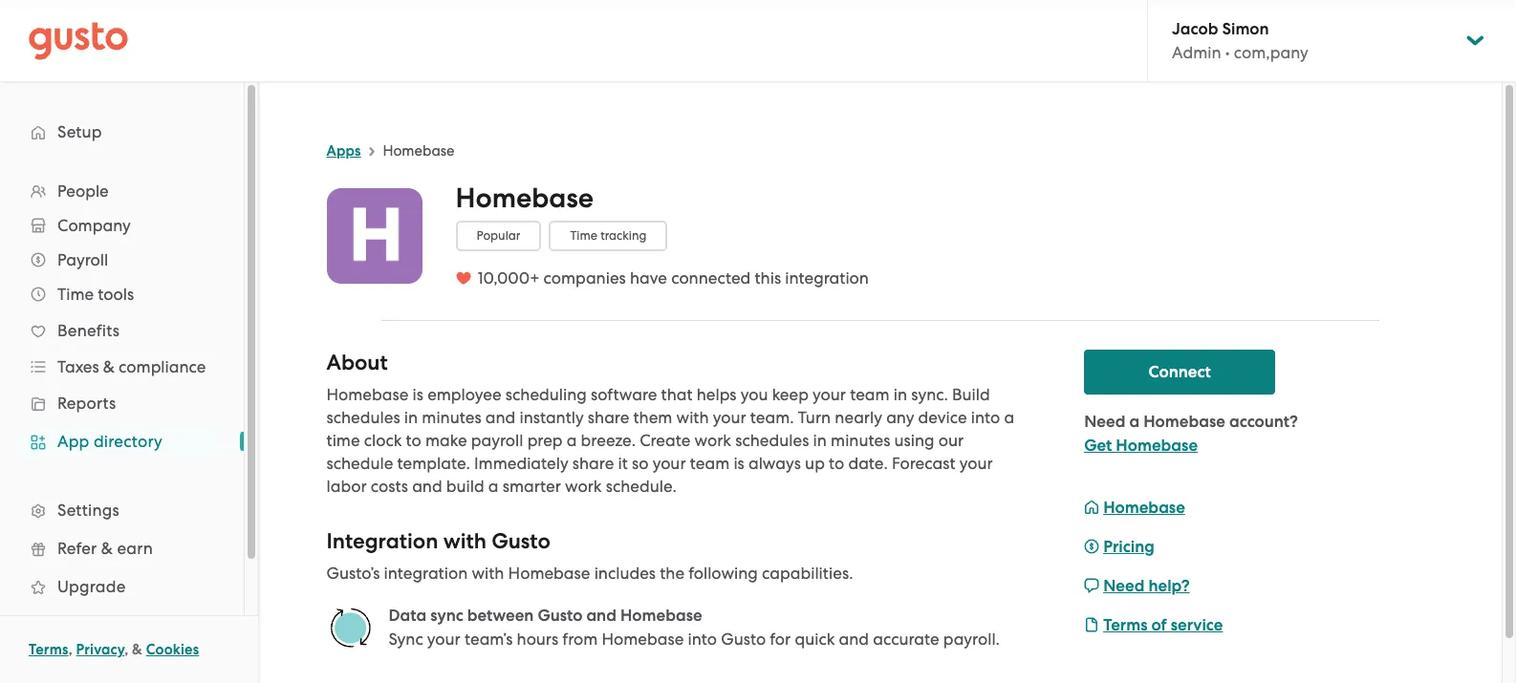Task type: vqa. For each thing, say whether or not it's contained in the screenshot.
module__icon___go7vC within the Homebase "link"
yes



Task type: locate. For each thing, give the bounding box(es) containing it.
module__icon___go7vc image up 'pricing' link
[[1084, 500, 1100, 515]]

1 module__icon___go7vc image from the top
[[1084, 500, 1100, 515]]

to
[[406, 431, 421, 450], [829, 454, 845, 473]]

1 horizontal spatial team
[[850, 385, 890, 404]]

work down helps
[[695, 431, 732, 450]]

,
[[68, 642, 72, 659], [124, 642, 128, 659]]

& inside taxes & compliance dropdown button
[[103, 358, 115, 377]]

module__icon___go7vc image
[[1084, 500, 1100, 515], [1084, 539, 1100, 554], [1084, 578, 1100, 594], [1084, 618, 1100, 633]]

list containing connect
[[1084, 350, 1323, 638]]

with down that
[[677, 408, 709, 427]]

and right the "quick"
[[839, 630, 869, 649]]

0 vertical spatial into
[[971, 408, 1000, 427]]

& inside refer & earn 'link'
[[101, 539, 113, 558]]

quick
[[795, 630, 835, 649]]

1 horizontal spatial into
[[971, 408, 1000, 427]]

your down helps
[[713, 408, 746, 427]]

need
[[1084, 412, 1126, 432], [1104, 576, 1145, 596]]

terms left the privacy link
[[29, 642, 68, 659]]

terms
[[1104, 616, 1148, 636], [29, 642, 68, 659]]

apps
[[327, 142, 361, 160]]

forecast
[[892, 454, 956, 473]]

home image
[[29, 22, 128, 60]]

homebase inside about homebase is employee scheduling software that helps you keep your team in sync.  build schedules in minutes and instantly share them with your team. turn nearly any device into a time clock to make payroll prep a breeze.  create work schedules in minutes using our schedule template. immediately share it so your team is always up to date.  forecast your labor costs and build a smarter work schedule.
[[327, 385, 409, 404]]

accurate
[[873, 630, 940, 649]]

team up nearly
[[850, 385, 890, 404]]

integration
[[327, 529, 438, 554]]

with down the build
[[443, 529, 487, 554]]

1 vertical spatial schedules
[[735, 431, 809, 450]]

a up get homebase link
[[1130, 412, 1140, 432]]

1 vertical spatial share
[[573, 454, 614, 473]]

share up "breeze."
[[588, 408, 629, 427]]

3 module__icon___go7vc image from the top
[[1084, 578, 1100, 594]]

terms left the of on the bottom right
[[1104, 616, 1148, 636]]

your up turn
[[813, 385, 846, 404]]

& left earn
[[101, 539, 113, 558]]

people button
[[19, 174, 225, 208]]

between
[[467, 606, 534, 626]]

homebase up between
[[508, 564, 590, 583]]

need up get
[[1084, 412, 1126, 432]]

our
[[939, 431, 964, 450]]

1 horizontal spatial time
[[570, 229, 598, 243]]

1 horizontal spatial minutes
[[831, 431, 890, 450]]

reports
[[57, 394, 116, 413]]

to up template.
[[406, 431, 421, 450]]

simon
[[1222, 19, 1269, 39]]

1 horizontal spatial is
[[734, 454, 745, 473]]

1 vertical spatial integration
[[384, 564, 468, 583]]

always
[[749, 454, 801, 473]]

2 module__icon___go7vc image from the top
[[1084, 539, 1100, 554]]

time
[[570, 229, 598, 243], [57, 285, 94, 304]]

gusto navigation element
[[0, 82, 244, 675]]

and down template.
[[412, 477, 442, 496]]

time tools button
[[19, 277, 225, 312]]

list
[[0, 174, 244, 644], [1084, 350, 1323, 638]]

0 vertical spatial is
[[413, 385, 424, 404]]

gusto down smarter
[[492, 529, 551, 554]]

a inside need a homebase account? get homebase
[[1130, 412, 1140, 432]]

with
[[677, 408, 709, 427], [443, 529, 487, 554], [472, 564, 504, 583]]

1 vertical spatial in
[[404, 408, 418, 427]]

is
[[413, 385, 424, 404], [734, 454, 745, 473]]

apps link
[[327, 142, 361, 160]]

a
[[1004, 408, 1015, 427], [1130, 412, 1140, 432], [567, 431, 577, 450], [488, 477, 499, 496]]

costs
[[371, 477, 408, 496]]

with up between
[[472, 564, 504, 583]]

your down "our"
[[960, 454, 993, 473]]

1 horizontal spatial work
[[695, 431, 732, 450]]

app
[[57, 432, 89, 451]]

homebase up get homebase link
[[1144, 412, 1226, 432]]

1 vertical spatial is
[[734, 454, 745, 473]]

0 vertical spatial terms
[[1104, 616, 1148, 636]]

smarter
[[503, 477, 561, 496]]

and up from
[[587, 606, 617, 626]]

gusto left for
[[721, 630, 766, 649]]

integration right the this
[[785, 269, 869, 288]]

1 horizontal spatial terms
[[1104, 616, 1148, 636]]

turn
[[798, 408, 831, 427]]

team
[[850, 385, 890, 404], [690, 454, 730, 473]]

0 vertical spatial minutes
[[422, 408, 482, 427]]

2 vertical spatial with
[[472, 564, 504, 583]]

minutes up make
[[422, 408, 482, 427]]

account?
[[1230, 412, 1298, 432]]

them
[[633, 408, 673, 427]]

is left employee
[[413, 385, 424, 404]]

benefits
[[57, 321, 120, 340]]

for
[[770, 630, 791, 649]]

, left privacy
[[68, 642, 72, 659]]

& right taxes
[[103, 358, 115, 377]]

& left cookies button
[[132, 642, 142, 659]]

module__icon___go7vc image for pricing
[[1084, 539, 1100, 554]]

0 horizontal spatial to
[[406, 431, 421, 450]]

team's
[[465, 630, 513, 649]]

0 vertical spatial with
[[677, 408, 709, 427]]

instantly
[[520, 408, 584, 427]]

your down sync
[[427, 630, 461, 649]]

1 vertical spatial work
[[565, 477, 602, 496]]

0 vertical spatial integration
[[785, 269, 869, 288]]

clock
[[364, 431, 402, 450]]

nearly
[[835, 408, 882, 427]]

need for need help?
[[1104, 576, 1145, 596]]

1 vertical spatial to
[[829, 454, 845, 473]]

1 vertical spatial time
[[57, 285, 94, 304]]

0 horizontal spatial into
[[688, 630, 717, 649]]

0 vertical spatial gusto
[[492, 529, 551, 554]]

schedules down team.
[[735, 431, 809, 450]]

a right device
[[1004, 408, 1015, 427]]

cookies
[[146, 642, 199, 659]]

about homebase is employee scheduling software that helps you keep your team in sync.  build schedules in minutes and instantly share them with your team. turn nearly any device into a time clock to make payroll prep a breeze.  create work schedules in minutes using our schedule template. immediately share it so your team is always up to date.  forecast your labor costs and build a smarter work schedule.
[[327, 350, 1015, 496]]

homebase down about
[[327, 385, 409, 404]]

need down 'pricing' link
[[1104, 576, 1145, 596]]

earn
[[117, 539, 153, 558]]

homebase right get
[[1116, 436, 1198, 456]]

1 horizontal spatial in
[[813, 431, 827, 450]]

popular link
[[456, 221, 542, 251]]

0 vertical spatial &
[[103, 358, 115, 377]]

get homebase link
[[1084, 436, 1198, 456]]

module__icon___go7vc image down need help? link at bottom
[[1084, 618, 1100, 633]]

module__icon___go7vc image left the pricing at the bottom right of page
[[1084, 539, 1100, 554]]

share down "breeze."
[[573, 454, 614, 473]]

into down build
[[971, 408, 1000, 427]]

hours
[[517, 630, 559, 649]]

share
[[588, 408, 629, 427], [573, 454, 614, 473]]

, left cookies button
[[124, 642, 128, 659]]

0 vertical spatial in
[[894, 385, 907, 404]]

jacob
[[1172, 19, 1218, 39]]

benefits link
[[19, 314, 225, 348]]

time inside dropdown button
[[57, 285, 94, 304]]

need a homebase account? get homebase
[[1084, 412, 1298, 456]]

pricing
[[1104, 537, 1155, 557]]

is left 'always'
[[734, 454, 745, 473]]

terms for terms of service
[[1104, 616, 1148, 636]]

1 , from the left
[[68, 642, 72, 659]]

work right smarter
[[565, 477, 602, 496]]

module__icon___go7vc image inside 'pricing' link
[[1084, 539, 1100, 554]]

1 vertical spatial into
[[688, 630, 717, 649]]

0 horizontal spatial integration
[[384, 564, 468, 583]]

time tracking link
[[549, 221, 668, 251]]

that
[[661, 385, 693, 404]]

into
[[971, 408, 1000, 427], [688, 630, 717, 649]]

breeze.
[[581, 431, 636, 450]]

1 vertical spatial &
[[101, 539, 113, 558]]

1 vertical spatial terms
[[29, 642, 68, 659]]

module__icon___go7vc image for homebase
[[1084, 500, 1100, 515]]

1 horizontal spatial ,
[[124, 642, 128, 659]]

module__icon___go7vc image inside need help? link
[[1084, 578, 1100, 594]]

sync
[[389, 630, 423, 649]]

in up any
[[894, 385, 907, 404]]

homebase up the pricing at the bottom right of page
[[1104, 498, 1185, 518]]

work
[[695, 431, 732, 450], [565, 477, 602, 496]]

list containing people
[[0, 174, 244, 644]]

your
[[813, 385, 846, 404], [713, 408, 746, 427], [653, 454, 686, 473], [960, 454, 993, 473], [427, 630, 461, 649]]

module__icon___go7vc image down 'pricing' link
[[1084, 578, 1100, 594]]

2 vertical spatial gusto
[[721, 630, 766, 649]]

minutes down nearly
[[831, 431, 890, 450]]

1 vertical spatial need
[[1104, 576, 1145, 596]]

need inside need a homebase account? get homebase
[[1084, 412, 1126, 432]]

includes
[[594, 564, 656, 583]]

compliance
[[119, 358, 206, 377]]

time down payroll
[[57, 285, 94, 304]]

0 horizontal spatial terms
[[29, 642, 68, 659]]

0 horizontal spatial schedules
[[327, 408, 400, 427]]

scheduling
[[506, 385, 587, 404]]

to right up
[[829, 454, 845, 473]]

schedule
[[327, 454, 393, 473]]

2 vertical spatial in
[[813, 431, 827, 450]]

upgrade link
[[19, 570, 225, 604]]

payroll.
[[944, 630, 1000, 649]]

schedules up clock
[[327, 408, 400, 427]]

with inside about homebase is employee scheduling software that helps you keep your team in sync.  build schedules in minutes and instantly share them with your team. turn nearly any device into a time clock to make payroll prep a breeze.  create work schedules in minutes using our schedule template. immediately share it so your team is always up to date.  forecast your labor costs and build a smarter work schedule.
[[677, 408, 709, 427]]

your down the create
[[653, 454, 686, 473]]

2 horizontal spatial in
[[894, 385, 907, 404]]

in up template.
[[404, 408, 418, 427]]

0 horizontal spatial ,
[[68, 642, 72, 659]]

1 vertical spatial team
[[690, 454, 730, 473]]

app directory
[[57, 432, 163, 451]]

0 horizontal spatial minutes
[[422, 408, 482, 427]]

1 horizontal spatial schedules
[[735, 431, 809, 450]]

4 module__icon___go7vc image from the top
[[1084, 618, 1100, 633]]

in up up
[[813, 431, 827, 450]]

10,000+ companies have connected this integration
[[478, 269, 869, 288]]

1 vertical spatial minutes
[[831, 431, 890, 450]]

0 vertical spatial need
[[1084, 412, 1126, 432]]

gusto up from
[[538, 606, 583, 626]]

setup link
[[19, 115, 225, 149]]

cookies button
[[146, 639, 199, 662]]

0 vertical spatial team
[[850, 385, 890, 404]]

into down following
[[688, 630, 717, 649]]

integration up data
[[384, 564, 468, 583]]

1 horizontal spatial integration
[[785, 269, 869, 288]]

refer
[[57, 539, 97, 558]]

time for time tools
[[57, 285, 94, 304]]

time left tracking
[[570, 229, 598, 243]]

build
[[446, 477, 484, 496]]

terms of service
[[1104, 616, 1223, 636]]

0 horizontal spatial time
[[57, 285, 94, 304]]

module__icon___go7vc image inside terms of service link
[[1084, 618, 1100, 633]]

software
[[591, 385, 657, 404]]

date.
[[848, 454, 888, 473]]

a right prep
[[567, 431, 577, 450]]

0 horizontal spatial list
[[0, 174, 244, 644]]

team down the create
[[690, 454, 730, 473]]

0 vertical spatial time
[[570, 229, 598, 243]]

device
[[918, 408, 967, 427]]

1 horizontal spatial list
[[1084, 350, 1323, 638]]

2 vertical spatial &
[[132, 642, 142, 659]]

jacob simon admin • com,pany
[[1172, 19, 1309, 62]]

integration
[[785, 269, 869, 288], [384, 564, 468, 583]]

module__icon___go7vc image inside homebase link
[[1084, 500, 1100, 515]]



Task type: describe. For each thing, give the bounding box(es) containing it.
have
[[630, 269, 667, 288]]

time tracking
[[570, 229, 647, 243]]

0 horizontal spatial in
[[404, 408, 418, 427]]

data
[[389, 606, 427, 626]]

sync
[[430, 606, 463, 626]]

homebase link
[[1084, 498, 1185, 518]]

payroll button
[[19, 243, 225, 277]]

so
[[632, 454, 649, 473]]

connected
[[671, 269, 751, 288]]

company button
[[19, 208, 225, 243]]

this
[[755, 269, 781, 288]]

homebase down the
[[620, 606, 702, 626]]

•
[[1226, 43, 1230, 62]]

need for need a homebase account? get homebase
[[1084, 412, 1126, 432]]

pricing link
[[1084, 537, 1155, 557]]

labor
[[327, 477, 367, 496]]

tracking
[[601, 229, 647, 243]]

connect button
[[1084, 350, 1276, 395]]

1 vertical spatial gusto
[[538, 606, 583, 626]]

& for earn
[[101, 539, 113, 558]]

10,000+
[[478, 269, 540, 288]]

your inside data sync between gusto and homebase sync your team's hours from homebase into gusto for quick and accurate payroll.
[[427, 630, 461, 649]]

terms , privacy , & cookies
[[29, 642, 199, 659]]

refer & earn link
[[19, 532, 225, 566]]

upgrade
[[57, 578, 126, 597]]

of
[[1152, 616, 1167, 636]]

refer & earn
[[57, 539, 153, 558]]

settings link
[[19, 493, 225, 528]]

the
[[660, 564, 685, 583]]

need help?
[[1104, 576, 1190, 596]]

into inside data sync between gusto and homebase sync your team's hours from homebase into gusto for quick and accurate payroll.
[[688, 630, 717, 649]]

& for compliance
[[103, 358, 115, 377]]

homebase right from
[[602, 630, 684, 649]]

taxes & compliance button
[[19, 350, 225, 384]]

integration inside integration with gusto gusto's integration with homebase includes the following capabilities.
[[384, 564, 468, 583]]

companies
[[544, 269, 626, 288]]

homebase inside integration with gusto gusto's integration with homebase includes the following capabilities.
[[508, 564, 590, 583]]

popular
[[477, 229, 521, 243]]

you
[[741, 385, 768, 404]]

settings
[[57, 501, 119, 520]]

keep
[[772, 385, 809, 404]]

make
[[425, 431, 467, 450]]

company
[[57, 216, 131, 235]]

payroll
[[57, 251, 108, 270]]

admin
[[1172, 43, 1222, 62]]

data sync between gusto and homebase sync your team's hours from homebase into gusto for quick and accurate payroll.
[[389, 606, 1000, 649]]

following
[[689, 564, 758, 583]]

it
[[618, 454, 628, 473]]

integration with gusto gusto's integration with homebase includes the following capabilities.
[[327, 529, 853, 583]]

taxes & compliance
[[57, 358, 206, 377]]

team.
[[750, 408, 794, 427]]

module__icon___go7vc image for terms of service
[[1084, 618, 1100, 633]]

homebase up 'popular'
[[456, 182, 594, 215]]

create
[[640, 431, 691, 450]]

connect
[[1149, 362, 1211, 382]]

0 horizontal spatial is
[[413, 385, 424, 404]]

terms for terms , privacy , & cookies
[[29, 642, 68, 659]]

terms link
[[29, 642, 68, 659]]

need help? link
[[1084, 576, 1190, 596]]

com,pany
[[1234, 43, 1309, 62]]

into inside about homebase is employee scheduling software that helps you keep your team in sync.  build schedules in minutes and instantly share them with your team. turn nearly any device into a time clock to make payroll prep a breeze.  create work schedules in minutes using our schedule template. immediately share it so your team is always up to date.  forecast your labor costs and build a smarter work schedule.
[[971, 408, 1000, 427]]

0 vertical spatial work
[[695, 431, 732, 450]]

0 vertical spatial to
[[406, 431, 421, 450]]

1 vertical spatial with
[[443, 529, 487, 554]]

help?
[[1149, 576, 1190, 596]]

build
[[952, 385, 990, 404]]

2 , from the left
[[124, 642, 128, 659]]

any
[[886, 408, 914, 427]]

people
[[57, 182, 109, 201]]

0 horizontal spatial team
[[690, 454, 730, 473]]

capabilities.
[[762, 564, 853, 583]]

0 horizontal spatial work
[[565, 477, 602, 496]]

time
[[327, 431, 360, 450]]

time for time tracking
[[570, 229, 598, 243]]

terms of service link
[[1084, 616, 1223, 636]]

privacy
[[76, 642, 124, 659]]

setup
[[57, 122, 102, 142]]

a right the build
[[488, 477, 499, 496]]

tools
[[98, 285, 134, 304]]

service
[[1171, 616, 1223, 636]]

directory
[[94, 432, 163, 451]]

immediately
[[474, 454, 569, 473]]

payroll
[[471, 431, 523, 450]]

homebase right apps
[[383, 142, 455, 160]]

0 vertical spatial share
[[588, 408, 629, 427]]

sync.
[[911, 385, 948, 404]]

0 vertical spatial schedules
[[327, 408, 400, 427]]

using
[[894, 431, 935, 450]]

module__icon___go7vc image for need help?
[[1084, 578, 1100, 594]]

helps
[[697, 385, 737, 404]]

and up payroll at the left
[[485, 408, 516, 427]]

up
[[805, 454, 825, 473]]

about
[[327, 350, 388, 376]]

template.
[[397, 454, 470, 473]]

gusto inside integration with gusto gusto's integration with homebase includes the following capabilities.
[[492, 529, 551, 554]]

1 horizontal spatial to
[[829, 454, 845, 473]]

time tools
[[57, 285, 134, 304]]

get
[[1084, 436, 1112, 456]]



